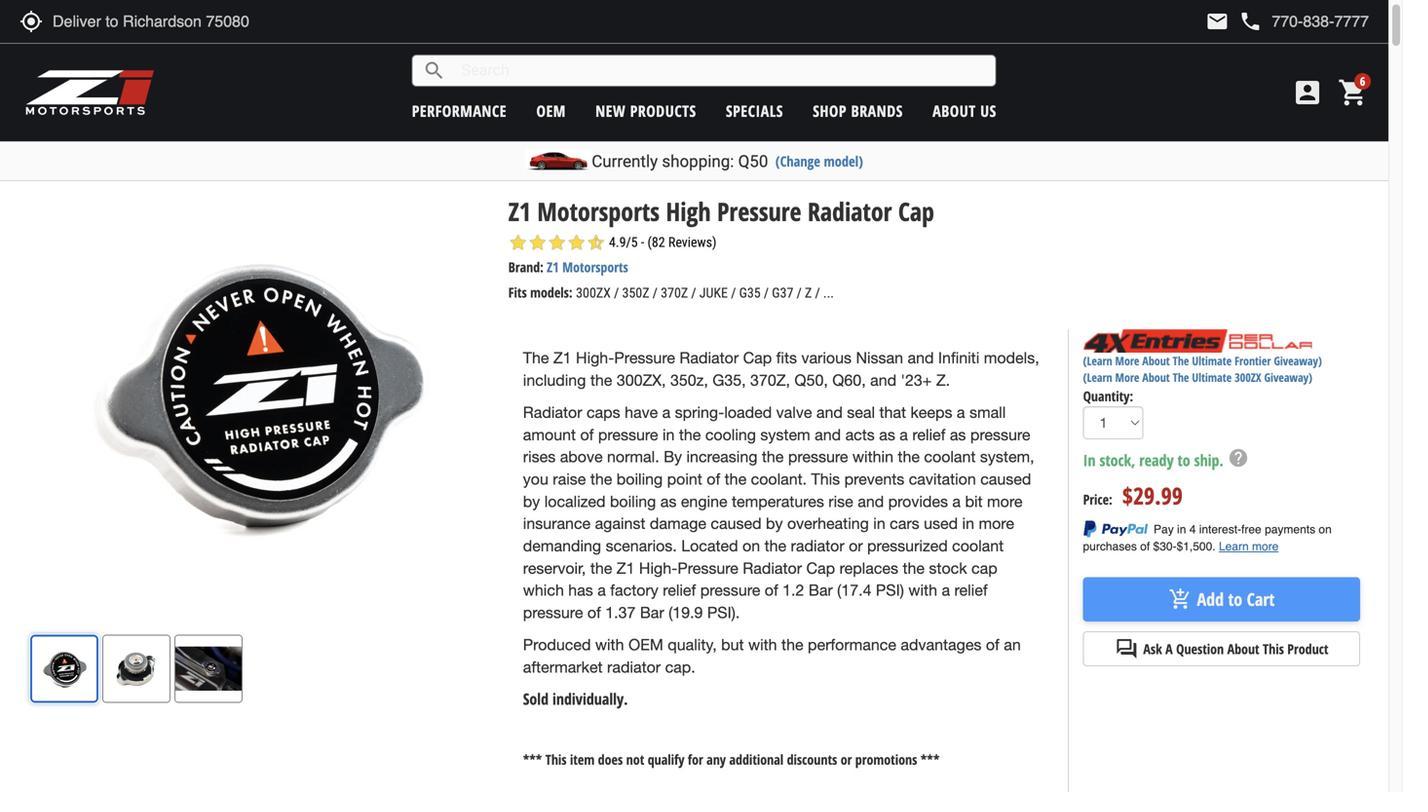Task type: vqa. For each thing, say whether or not it's contained in the screenshot.
temperatures
yes



Task type: describe. For each thing, give the bounding box(es) containing it.
5 / from the left
[[764, 285, 769, 301]]

and down the nissan
[[870, 371, 897, 389]]

shop brands link
[[813, 100, 903, 121]]

system,
[[980, 448, 1035, 466]]

the down spring-
[[679, 426, 701, 444]]

high- inside the z1 high-pressure radiator cap fits various nissan and infiniti models, including the 300zx, 350z, g35, 370z, q50, q60, and '23+ z.
[[576, 349, 614, 367]]

4 / from the left
[[731, 285, 736, 301]]

z1 inside the z1 high-pressure radiator cap fits various nissan and infiniti models, including the 300zx, 350z, g35, 370z, q50, q60, and '23+ z.
[[553, 349, 572, 367]]

rise
[[829, 492, 853, 510]]

radiator caps have a spring-loaded valve and seal that keeps a small amount of pressure in the cooling system and acts as a relief as pressure rises above normal. by increasing the pressure within the coolant system, you raise the boiling point of the coolant. this prevents cavitation caused by localized boiling as engine temperatures rise and provides a bit more insurance against damage caused by overheating in cars used in more demanding scenarios.
[[523, 403, 1035, 555]]

(17.4
[[837, 581, 872, 600]]

bit
[[965, 492, 983, 510]]

keeps
[[911, 403, 952, 421]]

the inside the z1 high-pressure radiator cap fits various nissan and infiniti models, including the 300zx, 350z, g35, 370z, q50, q60, and '23+ z.
[[590, 371, 612, 389]]

an
[[1004, 636, 1021, 654]]

pressure up psi).
[[700, 581, 760, 600]]

6 / from the left
[[797, 285, 802, 301]]

1 vertical spatial more
[[979, 515, 1014, 533]]

of inside produced with oem quality, but with the performance advantages of an aftermarket radiator cap.
[[986, 636, 1000, 654]]

2 more from the top
[[1115, 370, 1140, 386]]

that
[[879, 403, 906, 421]]

temperatures
[[732, 492, 824, 510]]

a
[[1166, 640, 1173, 658]]

coolant inside radiator caps have a spring-loaded valve and seal that keeps a small amount of pressure in the cooling system and acts as a relief as pressure rises above normal. by increasing the pressure within the coolant system, you raise the boiling point of the coolant. this prevents cavitation caused by localized boiling as engine temperatures rise and provides a bit more insurance against damage caused by overheating in cars used in more demanding scenarios.
[[924, 448, 976, 466]]

...
[[823, 285, 834, 301]]

products
[[630, 100, 696, 121]]

for
[[688, 750, 703, 769]]

g35,
[[713, 371, 746, 389]]

a left bit
[[952, 492, 961, 510]]

a down that
[[900, 426, 908, 444]]

the up coolant.
[[762, 448, 784, 466]]

300zx,
[[617, 371, 666, 389]]

cap
[[972, 559, 998, 577]]

to inside in stock, ready to ship. help
[[1178, 450, 1190, 471]]

caps
[[587, 403, 620, 421]]

7 / from the left
[[815, 285, 820, 301]]

phone link
[[1239, 10, 1369, 33]]

2 horizontal spatial in
[[962, 515, 974, 533]]

about up (learn more about the ultimate 300zx giveaway) link
[[1142, 353, 1170, 369]]

the inside produced with oem quality, but with the performance advantages of an aftermarket radiator cap.
[[782, 636, 803, 654]]

350z
[[622, 285, 650, 301]]

0 vertical spatial by
[[523, 492, 540, 510]]

models:
[[530, 283, 573, 302]]

nissan
[[856, 349, 903, 367]]

add
[[1197, 587, 1224, 611]]

ready
[[1139, 450, 1174, 471]]

scenarios.
[[606, 537, 677, 555]]

ask
[[1143, 640, 1162, 658]]

radiator inside radiator caps have a spring-loaded valve and seal that keeps a small amount of pressure in the cooling system and acts as a relief as pressure rises above normal. by increasing the pressure within the coolant system, you raise the boiling point of the coolant. this prevents cavitation caused by localized boiling as engine temperatures rise and provides a bit more insurance against damage caused by overheating in cars used in more demanding scenarios.
[[523, 403, 582, 421]]

4.9/5 -
[[609, 234, 644, 251]]

a left small
[[957, 403, 965, 421]]

z1 left products
[[177, 161, 190, 180]]

the up (learn more about the ultimate 300zx giveaway) link
[[1173, 353, 1189, 369]]

and left acts
[[815, 426, 841, 444]]

2 (learn from the top
[[1083, 370, 1112, 386]]

radiator inside the z1 high-pressure radiator cap fits various nissan and infiniti models, including the 300zx, 350z, g35, 370z, q50, q60, and '23+ z.
[[680, 349, 739, 367]]

of up the above
[[580, 426, 594, 444]]

z1 motorsports logo image
[[24, 68, 155, 117]]

quantity:
[[1083, 387, 1133, 405]]

0 horizontal spatial relief
[[663, 581, 696, 600]]

about inside question_answer ask a question about this product
[[1227, 640, 1260, 658]]

1 vertical spatial bar
[[640, 604, 664, 622]]

z1 products
[[177, 161, 239, 180]]

0 vertical spatial caused
[[981, 470, 1031, 488]]

2 ultimate from the top
[[1192, 370, 1232, 386]]

price: $29.99
[[1083, 480, 1183, 511]]

radiator inside produced with oem quality, but with the performance advantages of an aftermarket radiator cap.
[[607, 658, 661, 676]]

located on the radiator or pressurized coolant reservoir, the z1 high-pressure radiator cap replaces the stock cap which has a factory relief pressure of 1.2 bar (17.4 psi) with a relief pressure of 1.37 bar (19.9 psi).
[[523, 537, 1004, 622]]

cars
[[890, 515, 920, 533]]

localized
[[544, 492, 606, 510]]

demanding
[[523, 537, 601, 555]]

within
[[853, 448, 894, 466]]

1 horizontal spatial in
[[873, 515, 886, 533]]

0 horizontal spatial in
[[663, 426, 675, 444]]

with inside located on the radiator or pressurized coolant reservoir, the z1 high-pressure radiator cap replaces the stock cap which has a factory relief pressure of 1.2 bar (17.4 psi) with a relief pressure of 1.37 bar (19.9 psi).
[[909, 581, 937, 600]]

shop
[[813, 100, 847, 121]]

shopping_cart
[[1338, 77, 1369, 108]]

above
[[560, 448, 603, 466]]

z1 inside located on the radiator or pressurized coolant reservoir, the z1 high-pressure radiator cap replaces the stock cap which has a factory relief pressure of 1.2 bar (17.4 psi) with a relief pressure of 1.37 bar (19.9 psi).
[[617, 559, 635, 577]]

shop brands
[[813, 100, 903, 121]]

radiator inside located on the radiator or pressurized coolant reservoir, the z1 high-pressure radiator cap replaces the stock cap which has a factory relief pressure of 1.2 bar (17.4 psi) with a relief pressure of 1.37 bar (19.9 psi).
[[791, 537, 845, 555]]

rises
[[523, 448, 556, 466]]

produced
[[523, 636, 591, 654]]

add_shopping_cart
[[1169, 588, 1192, 611]]

star_half
[[586, 233, 606, 252]]

specials link
[[726, 100, 783, 121]]

1 vertical spatial boiling
[[610, 492, 656, 510]]

spring-
[[675, 403, 724, 421]]

raise
[[553, 470, 586, 488]]

fits
[[508, 283, 527, 302]]

1 horizontal spatial as
[[879, 426, 895, 444]]

cap for high
[[898, 194, 934, 228]]

discounts
[[787, 750, 837, 769]]

oem inside produced with oem quality, but with the performance advantages of an aftermarket radiator cap.
[[628, 636, 663, 654]]

acts
[[845, 426, 875, 444]]

1.2
[[783, 581, 804, 600]]

pressurized
[[867, 537, 948, 555]]

0 horizontal spatial with
[[595, 636, 624, 654]]

individually.
[[553, 689, 628, 710]]

and down prevents
[[858, 492, 884, 510]]

quality,
[[668, 636, 717, 654]]

pressure up "normal."
[[598, 426, 658, 444]]

product
[[1288, 640, 1329, 658]]

q60,
[[832, 371, 866, 389]]

search
[[423, 59, 446, 82]]

radiator inside located on the radiator or pressurized coolant reservoir, the z1 high-pressure radiator cap replaces the stock cap which has a factory relief pressure of 1.2 bar (17.4 psi) with a relief pressure of 1.37 bar (19.9 psi).
[[743, 559, 802, 577]]

about down (learn more about the ultimate frontier giveaway) link
[[1142, 370, 1170, 386]]

increasing
[[687, 448, 758, 466]]

us
[[980, 100, 997, 121]]

mail
[[1206, 10, 1229, 33]]

shopping:
[[662, 152, 734, 171]]

the down pressurized
[[903, 559, 925, 577]]

of left 1.2
[[765, 581, 778, 600]]

z1 up "brand:" at the left
[[508, 194, 531, 228]]

pressure for high-
[[614, 349, 675, 367]]

$29.99
[[1122, 480, 1183, 511]]

2 *** from the left
[[921, 750, 940, 769]]

seal
[[847, 403, 875, 421]]

2 horizontal spatial relief
[[954, 581, 988, 600]]

or inside located on the radiator or pressurized coolant reservoir, the z1 high-pressure radiator cap replaces the stock cap which has a factory relief pressure of 1.2 bar (17.4 psi) with a relief pressure of 1.37 bar (19.9 psi).
[[849, 537, 863, 555]]

about us
[[933, 100, 997, 121]]

replaces
[[840, 559, 898, 577]]

advantages
[[901, 636, 982, 654]]

of down has
[[587, 604, 601, 622]]

prevents
[[844, 470, 905, 488]]

insurance
[[523, 515, 591, 533]]

against
[[595, 515, 646, 533]]

z1 up models:
[[547, 258, 559, 276]]

300zx inside z1 motorsports high pressure radiator cap star star star star star_half 4.9/5 - (82 reviews) brand: z1 motorsports fits models: 300zx / 350z / 370z / juke / g35 / g37 / z / ...
[[576, 285, 611, 301]]

amount
[[523, 426, 576, 444]]

radiator inside z1 motorsports high pressure radiator cap star star star star star_half 4.9/5 - (82 reviews) brand: z1 motorsports fits models: 300zx / 350z / 370z / juke / g35 / g37 / z / ...
[[808, 194, 892, 228]]

(change
[[776, 152, 820, 171]]

infiniti
[[938, 349, 980, 367]]

in
[[1083, 450, 1096, 471]]

the inside the z1 high-pressure radiator cap fits various nissan and infiniti models, including the 300zx, 350z, g35, 370z, q50, q60, and '23+ z.
[[523, 349, 549, 367]]

on
[[743, 537, 760, 555]]

add_shopping_cart add to cart
[[1169, 587, 1275, 611]]

aftermarket
[[523, 658, 603, 676]]

about left 'us'
[[933, 100, 976, 121]]

a right have
[[662, 403, 671, 421]]

pressure for high
[[717, 194, 801, 228]]

3 star from the left
[[547, 233, 567, 252]]

the down increasing
[[725, 470, 747, 488]]

in stock, ready to ship. help
[[1083, 447, 1249, 471]]

mail phone
[[1206, 10, 1262, 33]]

1 more from the top
[[1115, 353, 1140, 369]]

system
[[760, 426, 810, 444]]

but
[[721, 636, 744, 654]]

valve
[[776, 403, 812, 421]]

the up has
[[590, 559, 612, 577]]



Task type: locate. For each thing, give the bounding box(es) containing it.
high- down the scenarios.
[[639, 559, 678, 577]]

cap inside located on the radiator or pressurized coolant reservoir, the z1 high-pressure radiator cap replaces the stock cap which has a factory relief pressure of 1.2 bar (17.4 psi) with a relief pressure of 1.37 bar (19.9 psi).
[[806, 559, 835, 577]]

loaded
[[724, 403, 772, 421]]

0 vertical spatial high-
[[576, 349, 614, 367]]

cap inside z1 motorsports high pressure radiator cap star star star star star_half 4.9/5 - (82 reviews) brand: z1 motorsports fits models: 300zx / 350z / 370z / juke / g35 / g37 / z / ...
[[898, 194, 934, 228]]

with down '1.37'
[[595, 636, 624, 654]]

account_box link
[[1287, 77, 1328, 108]]

coolant up cap
[[952, 537, 1004, 555]]

1 vertical spatial cap
[[743, 349, 772, 367]]

question_answer ask a question about this product
[[1115, 637, 1329, 661]]

point
[[667, 470, 702, 488]]

of left the "an"
[[986, 636, 1000, 654]]

0 vertical spatial performance
[[412, 100, 507, 121]]

1 vertical spatial pressure
[[614, 349, 675, 367]]

2 vertical spatial pressure
[[678, 559, 739, 577]]

with
[[909, 581, 937, 600], [595, 636, 624, 654], [748, 636, 777, 654]]

z1 motorsports link
[[547, 258, 628, 276]]

pressure down located
[[678, 559, 739, 577]]

1 ultimate from the top
[[1192, 353, 1232, 369]]

1 vertical spatial more
[[1115, 370, 1140, 386]]

z1
[[177, 161, 190, 180], [508, 194, 531, 228], [547, 258, 559, 276], [553, 349, 572, 367], [617, 559, 635, 577]]

relief down keeps
[[912, 426, 946, 444]]

pressure
[[598, 426, 658, 444], [970, 426, 1031, 444], [788, 448, 848, 466], [700, 581, 760, 600], [523, 604, 583, 622]]

1 (learn from the top
[[1083, 353, 1112, 369]]

psi).
[[707, 604, 740, 622]]

q50 left the performance at the left top of the page
[[14, 161, 35, 180]]

and
[[908, 349, 934, 367], [870, 371, 897, 389], [816, 403, 843, 421], [815, 426, 841, 444], [858, 492, 884, 510]]

0 vertical spatial to
[[1178, 450, 1190, 471]]

parts
[[128, 161, 155, 180]]

relief inside radiator caps have a spring-loaded valve and seal that keeps a small amount of pressure in the cooling system and acts as a relief as pressure rises above normal. by increasing the pressure within the coolant system, you raise the boiling point of the coolant. this prevents cavitation caused by localized boiling as engine temperatures rise and provides a bit more insurance against damage caused by overheating in cars used in more demanding scenarios.
[[912, 426, 946, 444]]

models,
[[984, 349, 1039, 367]]

370z
[[661, 285, 688, 301]]

0 horizontal spatial radiator
[[607, 658, 661, 676]]

0 horizontal spatial by
[[523, 492, 540, 510]]

with right psi)
[[909, 581, 937, 600]]

1 vertical spatial high-
[[639, 559, 678, 577]]

caused down system,
[[981, 470, 1031, 488]]

psi)
[[876, 581, 904, 600]]

0 vertical spatial this
[[811, 470, 840, 488]]

4 star from the left
[[567, 233, 586, 252]]

0 vertical spatial oem
[[536, 100, 566, 121]]

radiator down overheating
[[791, 537, 845, 555]]

1 horizontal spatial ***
[[921, 750, 940, 769]]

coolant up cavitation
[[924, 448, 976, 466]]

a
[[662, 403, 671, 421], [957, 403, 965, 421], [900, 426, 908, 444], [952, 492, 961, 510], [598, 581, 606, 600], [942, 581, 950, 600]]

bar
[[809, 581, 833, 600], [640, 604, 664, 622]]

0 horizontal spatial 300zx
[[576, 285, 611, 301]]

q50 left (change
[[738, 152, 768, 171]]

1 vertical spatial by
[[766, 515, 783, 533]]

1 horizontal spatial with
[[748, 636, 777, 654]]

pressure down currently shopping: q50 (change model)
[[717, 194, 801, 228]]

cart
[[1247, 587, 1275, 611]]

giveaway) down frontier
[[1264, 370, 1313, 386]]

damage
[[650, 515, 706, 533]]

by down temperatures
[[766, 515, 783, 533]]

2 star from the left
[[528, 233, 547, 252]]

and left seal
[[816, 403, 843, 421]]

ultimate up (learn more about the ultimate 300zx giveaway) link
[[1192, 353, 1232, 369]]

0 horizontal spatial bar
[[640, 604, 664, 622]]

0 vertical spatial motorsports
[[537, 194, 660, 228]]

radiator
[[791, 537, 845, 555], [607, 658, 661, 676]]

which
[[523, 581, 564, 600]]

cap.
[[665, 658, 695, 676]]

about us link
[[933, 100, 997, 121]]

1 horizontal spatial cap
[[806, 559, 835, 577]]

1 horizontal spatial caused
[[981, 470, 1031, 488]]

my_location
[[19, 10, 43, 33]]

this inside question_answer ask a question about this product
[[1263, 640, 1284, 658]]

or right "discounts"
[[841, 750, 852, 769]]

1 horizontal spatial by
[[766, 515, 783, 533]]

0 horizontal spatial q50
[[14, 161, 35, 180]]

brand:
[[508, 258, 544, 276]]

1 vertical spatial giveaway)
[[1264, 370, 1313, 386]]

coolant
[[924, 448, 976, 466], [952, 537, 1004, 555]]

1 vertical spatial oem
[[628, 636, 663, 654]]

high
[[666, 194, 711, 228]]

Search search field
[[446, 56, 996, 86]]

1 horizontal spatial radiator
[[791, 537, 845, 555]]

1 vertical spatial to
[[1228, 587, 1243, 611]]

by
[[523, 492, 540, 510], [766, 515, 783, 533]]

a down stock
[[942, 581, 950, 600]]

/ left z
[[797, 285, 802, 301]]

/
[[614, 285, 619, 301], [653, 285, 658, 301], [691, 285, 696, 301], [731, 285, 736, 301], [764, 285, 769, 301], [797, 285, 802, 301], [815, 285, 820, 301]]

1 star from the left
[[508, 233, 528, 252]]

1 horizontal spatial q50
[[738, 152, 768, 171]]

1 vertical spatial this
[[1263, 640, 1284, 658]]

or up replaces
[[849, 537, 863, 555]]

oem left new
[[536, 100, 566, 121]]

0 horizontal spatial ***
[[523, 750, 542, 769]]

0 horizontal spatial caused
[[711, 515, 762, 533]]

caused up on
[[711, 515, 762, 533]]

2 / from the left
[[653, 285, 658, 301]]

any
[[707, 750, 726, 769]]

mail link
[[1206, 10, 1229, 33]]

pressure down system at the right bottom of the page
[[788, 448, 848, 466]]

0 vertical spatial (learn
[[1083, 353, 1112, 369]]

0 vertical spatial bar
[[809, 581, 833, 600]]

1 vertical spatial radiator
[[607, 658, 661, 676]]

pressure inside the z1 high-pressure radiator cap fits various nissan and infiniti models, including the 300zx, 350z, g35, 370z, q50, q60, and '23+ z.
[[614, 349, 675, 367]]

cap for high-
[[743, 349, 772, 367]]

z1 up "including" at the left of page
[[553, 349, 572, 367]]

high- inside located on the radiator or pressurized coolant reservoir, the z1 high-pressure radiator cap replaces the stock cap which has a factory relief pressure of 1.2 bar (17.4 psi) with a relief pressure of 1.37 bar (19.9 psi).
[[639, 559, 678, 577]]

0 vertical spatial cap
[[898, 194, 934, 228]]

not
[[626, 750, 644, 769]]

370z,
[[750, 371, 790, 389]]

1 horizontal spatial relief
[[912, 426, 946, 444]]

currently shopping: q50 (change model)
[[592, 152, 863, 171]]

model)
[[824, 152, 863, 171]]

relief down cap
[[954, 581, 988, 600]]

with right but
[[748, 636, 777, 654]]

radiator down on
[[743, 559, 802, 577]]

brands
[[851, 100, 903, 121]]

0 horizontal spatial cap
[[743, 349, 772, 367]]

1 horizontal spatial oem
[[628, 636, 663, 654]]

coolant.
[[751, 470, 807, 488]]

or
[[849, 537, 863, 555], [841, 750, 852, 769]]

1 horizontal spatial to
[[1228, 587, 1243, 611]]

reservoir,
[[523, 559, 586, 577]]

radiator left cap.
[[607, 658, 661, 676]]

item
[[570, 750, 595, 769]]

performance down (17.4
[[808, 636, 896, 654]]

2 vertical spatial this
[[545, 750, 567, 769]]

(19.9
[[669, 604, 703, 622]]

bar down factory
[[640, 604, 664, 622]]

star
[[508, 233, 528, 252], [528, 233, 547, 252], [547, 233, 567, 252], [567, 233, 586, 252]]

0 vertical spatial or
[[849, 537, 863, 555]]

z.
[[936, 371, 950, 389]]

motorsports up star_half at left top
[[537, 194, 660, 228]]

motorsports down star_half at left top
[[562, 258, 628, 276]]

0 vertical spatial 300zx
[[576, 285, 611, 301]]

0 vertical spatial boiling
[[617, 470, 663, 488]]

1 vertical spatial (learn
[[1083, 370, 1112, 386]]

(learn
[[1083, 353, 1112, 369], [1083, 370, 1112, 386]]

currently
[[592, 152, 658, 171]]

promotions
[[855, 750, 917, 769]]

coolant inside located on the radiator or pressurized coolant reservoir, the z1 high-pressure radiator cap replaces the stock cap which has a factory relief pressure of 1.2 bar (17.4 psi) with a relief pressure of 1.37 bar (19.9 psi).
[[952, 537, 1004, 555]]

a right has
[[598, 581, 606, 600]]

as
[[879, 426, 895, 444], [950, 426, 966, 444], [660, 492, 677, 510]]

stock,
[[1100, 450, 1136, 471]]

this left product
[[1263, 640, 1284, 658]]

the up "including" at the left of page
[[523, 349, 549, 367]]

additional
[[729, 750, 784, 769]]

0 horizontal spatial oem
[[536, 100, 566, 121]]

oem link
[[536, 100, 566, 121]]

as down keeps
[[950, 426, 966, 444]]

phone
[[1239, 10, 1262, 33]]

0 vertical spatial giveaway)
[[1274, 353, 1322, 369]]

2 horizontal spatial cap
[[898, 194, 934, 228]]

more down bit
[[979, 515, 1014, 533]]

1 vertical spatial or
[[841, 750, 852, 769]]

2 vertical spatial cap
[[806, 559, 835, 577]]

300zx down frontier
[[1235, 370, 1261, 386]]

*** left item at the left of page
[[523, 750, 542, 769]]

z
[[805, 285, 812, 301]]

1 vertical spatial motorsports
[[562, 258, 628, 276]]

the z1 high-pressure radiator cap fits various nissan and infiniti models, including the 300zx, 350z, g35, 370z, q50, q60, and '23+ z.
[[523, 349, 1039, 389]]

0 vertical spatial coolant
[[924, 448, 976, 466]]

engine
[[681, 492, 727, 510]]

to
[[1178, 450, 1190, 471], [1228, 587, 1243, 611]]

1 vertical spatial caused
[[711, 515, 762, 533]]

1 horizontal spatial bar
[[809, 581, 833, 600]]

1 vertical spatial coolant
[[952, 537, 1004, 555]]

performance down the search at the top left
[[412, 100, 507, 121]]

the down 1.2
[[782, 636, 803, 654]]

/ left 350z on the left top of page
[[614, 285, 619, 301]]

of down increasing
[[707, 470, 720, 488]]

/ right 370z
[[691, 285, 696, 301]]

1 horizontal spatial high-
[[639, 559, 678, 577]]

pressure inside z1 motorsports high pressure radiator cap star star star star star_half 4.9/5 - (82 reviews) brand: z1 motorsports fits models: 300zx / 350z / 370z / juke / g35 / g37 / z / ...
[[717, 194, 801, 228]]

this left item at the left of page
[[545, 750, 567, 769]]

(learn more about the ultimate frontier giveaway) link
[[1083, 353, 1322, 369]]

ultimate
[[1192, 353, 1232, 369], [1192, 370, 1232, 386]]

0 horizontal spatial high-
[[576, 349, 614, 367]]

0 horizontal spatial to
[[1178, 450, 1190, 471]]

as up damage
[[660, 492, 677, 510]]

in up by
[[663, 426, 675, 444]]

1 horizontal spatial this
[[811, 470, 840, 488]]

pressure up system,
[[970, 426, 1031, 444]]

oem down '1.37'
[[628, 636, 663, 654]]

3 / from the left
[[691, 285, 696, 301]]

the right "within"
[[898, 448, 920, 466]]

oem
[[536, 100, 566, 121], [628, 636, 663, 654]]

300zx down z1 motorsports link
[[576, 285, 611, 301]]

to left ship.
[[1178, 450, 1190, 471]]

pressure down which
[[523, 604, 583, 622]]

'23+
[[901, 371, 932, 389]]

2 horizontal spatial as
[[950, 426, 966, 444]]

2 horizontal spatial this
[[1263, 640, 1284, 658]]

radiator up 350z,
[[680, 349, 739, 367]]

in left cars
[[873, 515, 886, 533]]

0 vertical spatial more
[[1115, 353, 1140, 369]]

new products link
[[596, 100, 696, 121]]

as down that
[[879, 426, 895, 444]]

high- up "including" at the left of page
[[576, 349, 614, 367]]

*** right promotions
[[921, 750, 940, 769]]

account_box
[[1292, 77, 1323, 108]]

price:
[[1083, 490, 1113, 509]]

have
[[625, 403, 658, 421]]

0 vertical spatial ultimate
[[1192, 353, 1232, 369]]

produced with oem quality, but with the performance advantages of an aftermarket radiator cap.
[[523, 636, 1021, 676]]

300zx inside the (learn more about the ultimate frontier giveaway) (learn more about the ultimate 300zx giveaway)
[[1235, 370, 1261, 386]]

1.37
[[605, 604, 636, 622]]

/ right 350z on the left top of page
[[653, 285, 658, 301]]

performance inside produced with oem quality, but with the performance advantages of an aftermarket radiator cap.
[[808, 636, 896, 654]]

qualify
[[648, 750, 684, 769]]

the up caps
[[590, 371, 612, 389]]

juke
[[699, 285, 728, 301]]

1 *** from the left
[[523, 750, 542, 769]]

this up rise
[[811, 470, 840, 488]]

about right question
[[1227, 640, 1260, 658]]

the right on
[[765, 537, 786, 555]]

1 vertical spatial 300zx
[[1235, 370, 1261, 386]]

small
[[970, 403, 1006, 421]]

radiator down model) on the right top of the page
[[808, 194, 892, 228]]

1 horizontal spatial performance
[[808, 636, 896, 654]]

1 / from the left
[[614, 285, 619, 301]]

in down bit
[[962, 515, 974, 533]]

/ right z
[[815, 285, 820, 301]]

the down (learn more about the ultimate frontier giveaway) link
[[1173, 370, 1189, 386]]

cap inside the z1 high-pressure radiator cap fits various nissan and infiniti models, including the 300zx, 350z, g35, 370z, q50, q60, and '23+ z.
[[743, 349, 772, 367]]

0 vertical spatial pressure
[[717, 194, 801, 228]]

/ left g37
[[764, 285, 769, 301]]

(learn more about the ultimate 300zx giveaway) link
[[1083, 370, 1313, 386]]

pressure inside located on the radiator or pressurized coolant reservoir, the z1 high-pressure radiator cap replaces the stock cap which has a factory relief pressure of 1.2 bar (17.4 psi) with a relief pressure of 1.37 bar (19.9 psi).
[[678, 559, 739, 577]]

1 vertical spatial performance
[[808, 636, 896, 654]]

pressure up 300zx,
[[614, 349, 675, 367]]

ultimate down (learn more about the ultimate frontier giveaway) link
[[1192, 370, 1232, 386]]

this inside radiator caps have a spring-loaded valve and seal that keeps a small amount of pressure in the cooling system and acts as a relief as pressure rises above normal. by increasing the pressure within the coolant system, you raise the boiling point of the coolant. this prevents cavitation caused by localized boiling as engine temperatures rise and provides a bit more insurance against damage caused by overheating in cars used in more demanding scenarios.
[[811, 470, 840, 488]]

cap
[[898, 194, 934, 228], [743, 349, 772, 367], [806, 559, 835, 577]]

and up '23+
[[908, 349, 934, 367]]

by down you
[[523, 492, 540, 510]]

relief up (19.9
[[663, 581, 696, 600]]

(change model) link
[[776, 152, 863, 171]]

0 vertical spatial radiator
[[791, 537, 845, 555]]

shopping_cart link
[[1333, 77, 1369, 108]]

1 vertical spatial ultimate
[[1192, 370, 1232, 386]]

cooling
[[705, 426, 756, 444]]

boiling
[[617, 470, 663, 488], [610, 492, 656, 510]]

the down the above
[[590, 470, 612, 488]]

0 horizontal spatial this
[[545, 750, 567, 769]]

0 horizontal spatial performance
[[412, 100, 507, 121]]

2 horizontal spatial with
[[909, 581, 937, 600]]

g37
[[772, 285, 794, 301]]

performance link
[[412, 100, 507, 121]]

0 horizontal spatial as
[[660, 492, 677, 510]]

0 vertical spatial more
[[987, 492, 1023, 510]]

more right bit
[[987, 492, 1023, 510]]

1 horizontal spatial 300zx
[[1235, 370, 1261, 386]]

this
[[811, 470, 840, 488], [1263, 640, 1284, 658], [545, 750, 567, 769]]

boiling up against
[[610, 492, 656, 510]]

/ left g35
[[731, 285, 736, 301]]



